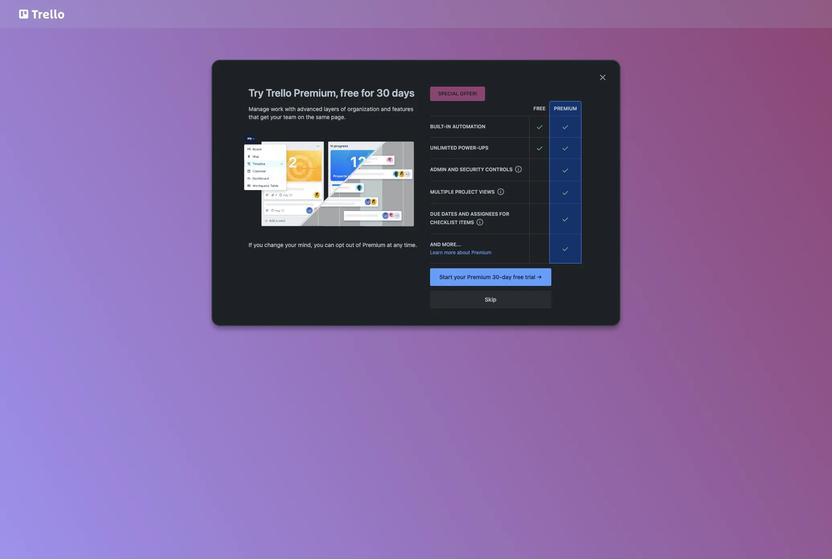 Task type: locate. For each thing, give the bounding box(es) containing it.
premium right free
[[554, 106, 577, 112]]

try
[[249, 87, 264, 99]]

1 horizontal spatial you
[[314, 242, 323, 249]]

your inside manage work with advanced layers of organization and features that get your team on the same page.
[[270, 114, 282, 121]]

admin
[[430, 167, 447, 173]]

the
[[306, 114, 314, 121]]

of right out
[[356, 242, 361, 249]]

for
[[361, 87, 374, 99], [500, 211, 509, 217]]

1 vertical spatial and
[[448, 167, 459, 173]]

close image
[[598, 73, 608, 82]]

try trello premium, free for 30 days
[[249, 87, 415, 99]]

2 vertical spatial and
[[459, 211, 469, 217]]

your
[[270, 114, 282, 121], [285, 242, 297, 249], [454, 274, 466, 281]]

2 you from the left
[[314, 242, 323, 249]]

built-
[[430, 124, 446, 130]]

for right assignees
[[500, 211, 509, 217]]

0 horizontal spatial free
[[340, 87, 359, 99]]

due
[[430, 211, 440, 217]]

premium
[[554, 106, 577, 112], [363, 242, 386, 249], [472, 250, 492, 256], [467, 274, 491, 281]]

special offer!
[[438, 91, 477, 97]]

if
[[249, 242, 252, 249]]

offer!
[[460, 91, 477, 97]]

learn
[[430, 250, 443, 256]]

unlimited power-ups
[[430, 145, 489, 151]]

page.
[[331, 114, 346, 121]]

multiple project views
[[430, 189, 495, 195]]

you left can
[[314, 242, 323, 249]]

manage work with advanced layers of organization and features that get your team on the same page.
[[249, 106, 414, 121]]

change
[[264, 242, 284, 249]]

free up organization
[[340, 87, 359, 99]]

1 horizontal spatial free
[[513, 274, 524, 281]]

0 horizontal spatial you
[[254, 242, 263, 249]]

free
[[340, 87, 359, 99], [513, 274, 524, 281]]

admin and security controls
[[430, 167, 513, 173]]

free right day
[[513, 274, 524, 281]]

1 horizontal spatial your
[[285, 242, 297, 249]]

for left 30
[[361, 87, 374, 99]]

premium right about at the right top of the page
[[472, 250, 492, 256]]

start
[[439, 274, 453, 281]]

and down 30
[[381, 106, 391, 112]]

learn more about premium link
[[430, 249, 527, 257]]

0 horizontal spatial of
[[341, 106, 346, 112]]

any
[[394, 242, 403, 249]]

start your premium 30-day free trial →
[[439, 274, 542, 281]]

unlimited
[[430, 145, 457, 151]]

you
[[254, 242, 263, 249], [314, 242, 323, 249]]

and right admin at the top right of the page
[[448, 167, 459, 173]]

advanced
[[297, 106, 322, 112]]

opt
[[336, 242, 344, 249]]

mind,
[[298, 242, 312, 249]]

ups
[[479, 145, 489, 151]]

in
[[446, 124, 451, 130]]

0 vertical spatial and
[[381, 106, 391, 112]]

trial
[[525, 274, 536, 281]]

premium inside and more... learn more about premium
[[472, 250, 492, 256]]

0 horizontal spatial for
[[361, 87, 374, 99]]

1 horizontal spatial for
[[500, 211, 509, 217]]

your down work
[[270, 114, 282, 121]]

for for assignees
[[500, 211, 509, 217]]

your right start
[[454, 274, 466, 281]]

2 horizontal spatial your
[[454, 274, 466, 281]]

same
[[316, 114, 330, 121]]

0 horizontal spatial your
[[270, 114, 282, 121]]

if you change your mind, you can opt out of premium at any time.
[[249, 242, 417, 249]]

and up items
[[459, 211, 469, 217]]

for inside "due dates and assignees for checklist items"
[[500, 211, 509, 217]]

views
[[479, 189, 495, 195]]

1 vertical spatial of
[[356, 242, 361, 249]]

trello
[[266, 87, 292, 99]]

and
[[381, 106, 391, 112], [448, 167, 459, 173], [459, 211, 469, 217]]

premium left 30-
[[467, 274, 491, 281]]

that
[[249, 114, 259, 121]]

2 vertical spatial your
[[454, 274, 466, 281]]

0 vertical spatial for
[[361, 87, 374, 99]]

0 vertical spatial your
[[270, 114, 282, 121]]

0 vertical spatial free
[[340, 87, 359, 99]]

at
[[387, 242, 392, 249]]

of
[[341, 106, 346, 112], [356, 242, 361, 249]]

0 vertical spatial of
[[341, 106, 346, 112]]

items
[[459, 220, 474, 226]]

30
[[376, 87, 390, 99]]

more
[[444, 250, 456, 256]]

organization
[[348, 106, 380, 112]]

team
[[283, 114, 296, 121]]

1 vertical spatial for
[[500, 211, 509, 217]]

your left 'mind,'
[[285, 242, 297, 249]]

multiple
[[430, 189, 454, 195]]

layers
[[324, 106, 339, 112]]

and inside manage work with advanced layers of organization and features that get your team on the same page.
[[381, 106, 391, 112]]

you right the if
[[254, 242, 263, 249]]

of up page.
[[341, 106, 346, 112]]



Task type: vqa. For each thing, say whether or not it's contained in the screenshot.
STARRED ICON
no



Task type: describe. For each thing, give the bounding box(es) containing it.
→
[[537, 274, 542, 281]]

trello image
[[18, 5, 66, 23]]

1 vertical spatial your
[[285, 242, 297, 249]]

security
[[460, 167, 484, 173]]

more...
[[442, 242, 461, 248]]

skip button
[[430, 291, 551, 309]]

1 horizontal spatial of
[[356, 242, 361, 249]]

days
[[392, 87, 415, 99]]

built-in automation
[[430, 124, 486, 130]]

get
[[260, 114, 269, 121]]

premium left at
[[363, 242, 386, 249]]

1 vertical spatial free
[[513, 274, 524, 281]]

assignees
[[471, 211, 498, 217]]

work
[[271, 106, 283, 112]]

free
[[534, 106, 546, 112]]

automation
[[452, 124, 486, 130]]

of inside manage work with advanced layers of organization and features that get your team on the same page.
[[341, 106, 346, 112]]

on
[[298, 114, 304, 121]]

manage
[[249, 106, 269, 112]]

dates
[[442, 211, 457, 217]]

can
[[325, 242, 334, 249]]

and more... learn more about premium
[[430, 242, 492, 256]]

premium,
[[294, 87, 338, 99]]

day
[[502, 274, 512, 281]]

30-
[[492, 274, 502, 281]]

special
[[438, 91, 459, 97]]

time.
[[404, 242, 417, 249]]

controls
[[486, 167, 513, 173]]

1 you from the left
[[254, 242, 263, 249]]

with
[[285, 106, 296, 112]]

checklist
[[430, 220, 458, 226]]

out
[[346, 242, 354, 249]]

project
[[455, 189, 478, 195]]

about
[[457, 250, 470, 256]]

skip
[[485, 296, 497, 303]]

and inside "due dates and assignees for checklist items"
[[459, 211, 469, 217]]

and
[[430, 242, 441, 248]]

for for free
[[361, 87, 374, 99]]

power-
[[458, 145, 479, 151]]

due dates and assignees for checklist items
[[430, 211, 509, 226]]

features
[[392, 106, 414, 112]]



